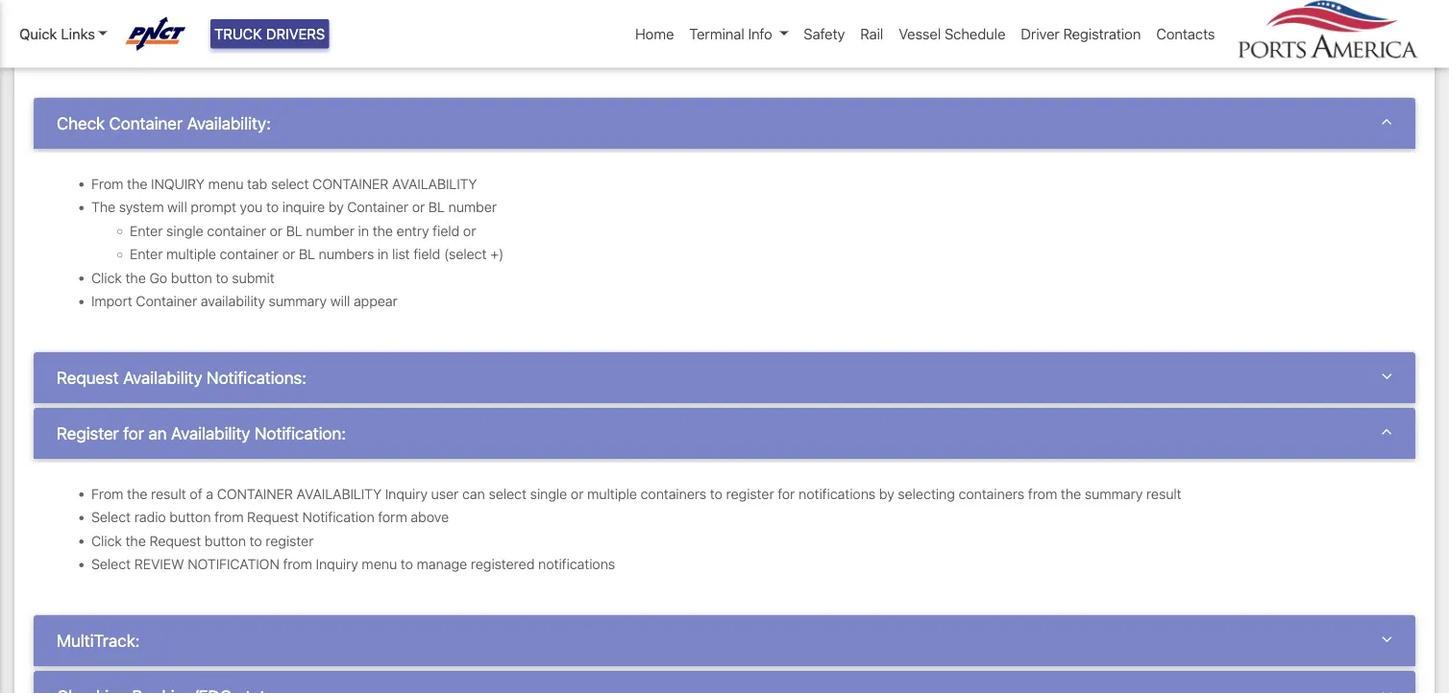 Task type: describe. For each thing, give the bounding box(es) containing it.
numbers
[[319, 246, 374, 262]]

info
[[748, 25, 772, 42]]

angle down image inside multitrack: link
[[1382, 631, 1393, 648]]

vessel schedule link
[[891, 15, 1013, 52]]

conditions)
[[1073, 38, 1143, 55]]

1 vertical spatial request
[[247, 510, 299, 526]]

from the inquiry menu tab select container availability the system will prompt you to inquire by container or bl number enter single container or bl number in the entry field or enter multiple container or bl numbers in list field (select +) click the go button to submit import container availability summary will appear
[[91, 175, 504, 309]]

inquire inside the from the inquiry menu tab select container availability the system will prompt you to inquire by container or bl number enter single container or bl number in the entry field or enter multiple container or bl numbers in list field (select +) click the go button to submit import container availability summary will appear
[[282, 199, 325, 215]]

truck drivers link
[[211, 19, 329, 48]]

driver
[[1021, 25, 1060, 42]]

1 vertical spatial notifications
[[538, 557, 615, 573]]

user inside the user can inquire on single or multiple containers or bls import container inquiry provides user with container availability status based on various hold conditions (customs, freight, usda, terminal and carrier hold conditions)
[[304, 38, 332, 55]]

1 horizontal spatial in
[[378, 246, 389, 262]]

single inside the from the inquiry menu tab select container availability the system will prompt you to inquire by container or bl number enter single container or bl number in the entry field or enter multiple container or bl numbers in list field (select +) click the go button to submit import container availability summary will appear
[[166, 223, 203, 239]]

2 vertical spatial container
[[220, 246, 279, 262]]

1 horizontal spatial inquiry
[[316, 557, 358, 573]]

container up entry
[[347, 199, 408, 215]]

can inside the user can inquire on single or multiple containers or bls import container inquiry provides user with container availability status based on various hold conditions (customs, freight, usda, terminal and carrier hold conditions)
[[124, 15, 147, 31]]

check
[[57, 113, 105, 133]]

prompt
[[191, 199, 236, 215]]

angle down image
[[1382, 687, 1393, 694]]

0 horizontal spatial from
[[214, 510, 244, 526]]

container inside the user can inquire on single or multiple containers or bls import container inquiry provides user with container availability status based on various hold conditions (customs, freight, usda, terminal and carrier hold conditions)
[[365, 38, 424, 55]]

terminal info
[[689, 25, 772, 42]]

check container availability:
[[57, 113, 271, 133]]

multitrack:
[[57, 631, 140, 651]]

0 vertical spatial for
[[123, 424, 144, 444]]

terminal info link
[[682, 15, 796, 52]]

with
[[335, 38, 361, 55]]

user
[[91, 15, 121, 31]]

to up notification
[[250, 533, 262, 549]]

an
[[148, 424, 167, 444]]

and
[[968, 38, 992, 55]]

you
[[240, 199, 263, 215]]

inquiry
[[151, 175, 205, 192]]

single inside the from the result of a container availability inquiry user can select single or multiple containers to register for notifications by selecting containers from the summary result select radio button from request notification form above click the request button to register select review notification from inquiry menu to manage registered notifications
[[530, 486, 567, 502]]

1 horizontal spatial from
[[283, 557, 312, 573]]

container inside the from the result of a container availability inquiry user can select single or multiple containers to register for notifications by selecting containers from the summary result select radio button from request notification form above click the request button to register select review notification from inquiry menu to manage registered notifications
[[217, 486, 293, 502]]

from the result of a container availability inquiry user can select single or multiple containers to register for notifications by selecting containers from the summary result select radio button from request notification form above click the request button to register select review notification from inquiry menu to manage registered notifications
[[91, 486, 1182, 573]]

container inside the from the inquiry menu tab select container availability the system will prompt you to inquire by container or bl number enter single container or bl number in the entry field or enter multiple container or bl numbers in list field (select +) click the go button to submit import container availability summary will appear
[[313, 175, 389, 192]]

truck drivers
[[214, 25, 325, 42]]

angle down image for notifications:
[[1382, 368, 1393, 385]]

0 vertical spatial bl
[[429, 199, 445, 215]]

notification
[[302, 510, 374, 526]]

to down register for an availability notification: link
[[710, 486, 723, 502]]

click inside the from the result of a container availability inquiry user can select single or multiple containers to register for notifications by selecting containers from the summary result select radio button from request notification form above click the request button to register select review notification from inquiry menu to manage registered notifications
[[91, 533, 122, 549]]

notifications:
[[207, 368, 306, 388]]

2 select from the top
[[91, 557, 131, 573]]

container inside the user can inquire on single or multiple containers or bls import container inquiry provides user with container availability status based on various hold conditions (customs, freight, usda, terminal and carrier hold conditions)
[[136, 38, 197, 55]]

0 horizontal spatial on
[[197, 15, 213, 31]]

0 vertical spatial from
[[1028, 486, 1057, 502]]

driver registration
[[1021, 25, 1141, 42]]

0 vertical spatial notifications
[[799, 486, 876, 502]]

notification:
[[255, 424, 346, 444]]

1 vertical spatial will
[[330, 293, 350, 309]]

1 vertical spatial field
[[414, 246, 440, 262]]

registration
[[1063, 25, 1141, 42]]

go
[[149, 270, 167, 286]]

0 vertical spatial availability
[[123, 368, 202, 388]]

truck
[[214, 25, 262, 42]]

0 horizontal spatial terminal
[[689, 25, 745, 42]]

safety
[[804, 25, 845, 42]]

carrier
[[996, 38, 1039, 55]]

contacts
[[1156, 25, 1215, 42]]

home
[[635, 25, 674, 42]]

safety link
[[796, 15, 853, 52]]

single inside the user can inquire on single or multiple containers or bls import container inquiry provides user with container availability status based on various hold conditions (customs, freight, usda, terminal and carrier hold conditions)
[[216, 15, 253, 31]]

various
[[600, 38, 645, 55]]

0 vertical spatial in
[[358, 223, 369, 239]]

select inside the from the result of a container availability inquiry user can select single or multiple containers to register for notifications by selecting containers from the summary result select radio button from request notification form above click the request button to register select review notification from inquiry menu to manage registered notifications
[[489, 486, 527, 502]]

quick
[[19, 25, 57, 42]]

1 vertical spatial container
[[207, 223, 266, 239]]

1 horizontal spatial register
[[726, 486, 774, 502]]

by inside the from the inquiry menu tab select container availability the system will prompt you to inquire by container or bl number enter single container or bl number in the entry field or enter multiple container or bl numbers in list field (select +) click the go button to submit import container availability summary will appear
[[329, 199, 344, 215]]

system
[[119, 199, 164, 215]]

rail link
[[853, 15, 891, 52]]

above
[[411, 510, 449, 526]]

1 vertical spatial inquiry
[[385, 486, 428, 502]]

1 select from the top
[[91, 510, 131, 526]]

containers
[[327, 15, 395, 31]]

submit
[[232, 270, 275, 286]]

entry
[[397, 223, 429, 239]]

rail
[[860, 25, 883, 42]]

conditions
[[679, 38, 745, 55]]

register
[[57, 424, 119, 444]]

availability inside the user can inquire on single or multiple containers or bls import container inquiry provides user with container availability status based on various hold conditions (customs, freight, usda, terminal and carrier hold conditions)
[[428, 38, 492, 55]]

multiple inside the from the inquiry menu tab select container availability the system will prompt you to inquire by container or bl number enter single container or bl number in the entry field or enter multiple container or bl numbers in list field (select +) click the go button to submit import container availability summary will appear
[[166, 246, 216, 262]]

availability:
[[187, 113, 271, 133]]

by inside the from the result of a container availability inquiry user can select single or multiple containers to register for notifications by selecting containers from the summary result select radio button from request notification form above click the request button to register select review notification from inquiry menu to manage registered notifications
[[879, 486, 894, 502]]

container right check
[[109, 113, 183, 133]]

a
[[206, 486, 213, 502]]

availability inside the from the inquiry menu tab select container availability the system will prompt you to inquire by container or bl number enter single container or bl number in the entry field or enter multiple container or bl numbers in list field (select +) click the go button to submit import container availability summary will appear
[[201, 293, 265, 309]]

contacts link
[[1149, 15, 1223, 52]]

1 vertical spatial availability
[[171, 424, 250, 444]]

schedule
[[945, 25, 1006, 42]]

form
[[378, 510, 407, 526]]

registered
[[471, 557, 535, 573]]

container down go
[[136, 293, 197, 309]]

notification
[[188, 557, 279, 573]]

2 containers from the left
[[959, 486, 1025, 502]]

summary inside the from the inquiry menu tab select container availability the system will prompt you to inquire by container or bl number enter single container or bl number in the entry field or enter multiple container or bl numbers in list field (select +) click the go button to submit import container availability summary will appear
[[269, 293, 327, 309]]



Task type: locate. For each thing, give the bounding box(es) containing it.
check container availability: link
[[57, 113, 1393, 134]]

driver registration link
[[1013, 15, 1149, 52]]

import inside the user can inquire on single or multiple containers or bls import container inquiry provides user with container availability status based on various hold conditions (customs, freight, usda, terminal and carrier hold conditions)
[[91, 38, 132, 55]]

1 vertical spatial availability
[[201, 293, 265, 309]]

2 vertical spatial button
[[205, 533, 246, 549]]

2 vertical spatial request
[[149, 533, 201, 549]]

0 vertical spatial container
[[365, 38, 424, 55]]

0 vertical spatial register
[[726, 486, 774, 502]]

1 horizontal spatial terminal
[[912, 38, 965, 55]]

0 vertical spatial multiple
[[274, 15, 323, 31]]

0 vertical spatial number
[[448, 199, 497, 215]]

2 vertical spatial bl
[[299, 246, 315, 262]]

(select
[[444, 246, 487, 262]]

1 horizontal spatial number
[[448, 199, 497, 215]]

1 vertical spatial summary
[[1085, 486, 1143, 502]]

2 from from the top
[[91, 486, 123, 502]]

of
[[190, 486, 202, 502]]

1 vertical spatial click
[[91, 533, 122, 549]]

container right a at the left of the page
[[217, 486, 293, 502]]

request up review
[[149, 533, 201, 549]]

bl
[[429, 199, 445, 215], [286, 223, 302, 239], [299, 246, 315, 262]]

bls
[[415, 15, 438, 31]]

1 horizontal spatial availability
[[392, 175, 477, 192]]

1 vertical spatial select
[[91, 557, 131, 573]]

home link
[[628, 15, 682, 52]]

click inside the from the inquiry menu tab select container availability the system will prompt you to inquire by container or bl number enter single container or bl number in the entry field or enter multiple container or bl numbers in list field (select +) click the go button to submit import container availability summary will appear
[[91, 270, 122, 286]]

1 angle down image from the top
[[1382, 113, 1393, 130]]

button up notification
[[205, 533, 246, 549]]

availability
[[392, 175, 477, 192], [297, 486, 382, 502]]

freight,
[[816, 38, 864, 55]]

vessel
[[899, 25, 941, 42]]

0 horizontal spatial result
[[151, 486, 186, 502]]

0 horizontal spatial by
[[329, 199, 344, 215]]

terminal left info
[[689, 25, 745, 42]]

0 vertical spatial availability
[[392, 175, 477, 192]]

single up provides
[[216, 15, 253, 31]]

can up registered
[[462, 486, 485, 502]]

vessel schedule
[[899, 25, 1006, 42]]

from for check
[[91, 175, 123, 192]]

0 horizontal spatial availability
[[201, 293, 265, 309]]

register down notification
[[266, 533, 314, 549]]

list
[[392, 246, 410, 262]]

enter up go
[[130, 246, 163, 262]]

menu inside the from the inquiry menu tab select container availability the system will prompt you to inquire by container or bl number enter single container or bl number in the entry field or enter multiple container or bl numbers in list field (select +) click the go button to submit import container availability summary will appear
[[208, 175, 244, 192]]

will left appear
[[330, 293, 350, 309]]

0 horizontal spatial single
[[166, 223, 203, 239]]

register for an availability notification: link
[[57, 424, 1393, 444]]

single down the prompt
[[166, 223, 203, 239]]

1 vertical spatial inquire
[[282, 199, 325, 215]]

availability inside the from the result of a container availability inquiry user can select single or multiple containers to register for notifications by selecting containers from the summary result select radio button from request notification form above click the request button to register select review notification from inquiry menu to manage registered notifications
[[297, 486, 382, 502]]

2 vertical spatial single
[[530, 486, 567, 502]]

to right you
[[266, 199, 279, 215]]

inquiry up form
[[385, 486, 428, 502]]

single
[[216, 15, 253, 31], [166, 223, 203, 239], [530, 486, 567, 502]]

manage
[[417, 557, 467, 573]]

1 vertical spatial multiple
[[166, 246, 216, 262]]

quick links
[[19, 25, 95, 42]]

angle down image inside register for an availability notification: link
[[1382, 424, 1393, 441]]

field right list
[[414, 246, 440, 262]]

angle down image inside "request availability notifications:" link
[[1382, 368, 1393, 385]]

2 result from the left
[[1146, 486, 1182, 502]]

2 horizontal spatial multiple
[[587, 486, 637, 502]]

1 horizontal spatial user
[[431, 486, 459, 502]]

import inside the from the inquiry menu tab select container availability the system will prompt you to inquire by container or bl number enter single container or bl number in the entry field or enter multiple container or bl numbers in list field (select +) click the go button to submit import container availability summary will appear
[[91, 293, 132, 309]]

by left selecting
[[879, 486, 894, 502]]

1 horizontal spatial will
[[330, 293, 350, 309]]

hold right various
[[648, 38, 676, 55]]

provides
[[247, 38, 301, 55]]

0 vertical spatial enter
[[130, 223, 163, 239]]

import down the "user"
[[91, 38, 132, 55]]

1 vertical spatial bl
[[286, 223, 302, 239]]

by up numbers
[[329, 199, 344, 215]]

availability down the bls
[[428, 38, 492, 55]]

inquiry down notification
[[316, 557, 358, 573]]

containers
[[641, 486, 707, 502], [959, 486, 1025, 502]]

0 vertical spatial user
[[304, 38, 332, 55]]

on right based
[[580, 38, 596, 55]]

notifications right registered
[[538, 557, 615, 573]]

in left list
[[378, 246, 389, 262]]

1 horizontal spatial request
[[149, 533, 201, 549]]

drivers
[[266, 25, 325, 42]]

enter
[[130, 223, 163, 239], [130, 246, 163, 262]]

inquire right you
[[282, 199, 325, 215]]

0 vertical spatial single
[[216, 15, 253, 31]]

user left the with
[[304, 38, 332, 55]]

1 horizontal spatial multiple
[[274, 15, 323, 31]]

inquiry inside the user can inquire on single or multiple containers or bls import container inquiry provides user with container availability status based on various hold conditions (customs, freight, usda, terminal and carrier hold conditions)
[[201, 38, 243, 55]]

user up the above
[[431, 486, 459, 502]]

the
[[91, 199, 115, 215]]

2 horizontal spatial single
[[530, 486, 567, 502]]

the
[[127, 175, 147, 192], [373, 223, 393, 239], [125, 270, 146, 286], [127, 486, 147, 502], [1061, 486, 1081, 502], [125, 533, 146, 549]]

multiple inside the user can inquire on single or multiple containers or bls import container inquiry provides user with container availability status based on various hold conditions (customs, freight, usda, terminal and carrier hold conditions)
[[274, 15, 323, 31]]

or inside the from the result of a container availability inquiry user can select single or multiple containers to register for notifications by selecting containers from the summary result select radio button from request notification form above click the request button to register select review notification from inquiry menu to manage registered notifications
[[571, 486, 584, 502]]

multitrack: link
[[57, 631, 1393, 652]]

1 import from the top
[[91, 38, 132, 55]]

click
[[91, 270, 122, 286], [91, 533, 122, 549]]

1 horizontal spatial by
[[879, 486, 894, 502]]

1 horizontal spatial container
[[313, 175, 389, 192]]

container up submit
[[220, 246, 279, 262]]

to left the manage in the left of the page
[[401, 557, 413, 573]]

2 import from the top
[[91, 293, 132, 309]]

1 vertical spatial menu
[[362, 557, 397, 573]]

0 vertical spatial by
[[329, 199, 344, 215]]

1 result from the left
[[151, 486, 186, 502]]

inquiry left provides
[[201, 38, 243, 55]]

container
[[365, 38, 424, 55], [207, 223, 266, 239], [220, 246, 279, 262]]

2 angle down image from the top
[[1382, 368, 1393, 385]]

0 horizontal spatial select
[[271, 175, 309, 192]]

0 horizontal spatial inquire
[[151, 15, 193, 31]]

1 vertical spatial on
[[580, 38, 596, 55]]

user inside the from the result of a container availability inquiry user can select single or multiple containers to register for notifications by selecting containers from the summary result select radio button from request notification form above click the request button to register select review notification from inquiry menu to manage registered notifications
[[431, 486, 459, 502]]

for inside the from the result of a container availability inquiry user can select single or multiple containers to register for notifications by selecting containers from the summary result select radio button from request notification form above click the request button to register select review notification from inquiry menu to manage registered notifications
[[778, 486, 795, 502]]

will
[[167, 199, 187, 215], [330, 293, 350, 309]]

0 horizontal spatial will
[[167, 199, 187, 215]]

single up registered
[[530, 486, 567, 502]]

1 vertical spatial number
[[306, 223, 355, 239]]

summary
[[269, 293, 327, 309], [1085, 486, 1143, 502]]

0 horizontal spatial number
[[306, 223, 355, 239]]

select left radio
[[91, 510, 131, 526]]

result
[[151, 486, 186, 502], [1146, 486, 1182, 502]]

+)
[[490, 246, 504, 262]]

terminal
[[689, 25, 745, 42], [912, 38, 965, 55]]

0 vertical spatial request
[[57, 368, 119, 388]]

select left review
[[91, 557, 131, 573]]

availability up entry
[[392, 175, 477, 192]]

terminal left and at the right of the page
[[912, 38, 965, 55]]

2 horizontal spatial request
[[247, 510, 299, 526]]

can inside the from the result of a container availability inquiry user can select single or multiple containers to register for notifications by selecting containers from the summary result select radio button from request notification form above click the request button to register select review notification from inquiry menu to manage registered notifications
[[462, 486, 485, 502]]

1 horizontal spatial inquire
[[282, 199, 325, 215]]

angle down image for availability:
[[1382, 113, 1393, 130]]

status
[[496, 38, 534, 55]]

inquire right the "user"
[[151, 15, 193, 31]]

1 hold from the left
[[648, 38, 676, 55]]

1 horizontal spatial containers
[[959, 486, 1025, 502]]

number up numbers
[[306, 223, 355, 239]]

0 horizontal spatial hold
[[648, 38, 676, 55]]

tab
[[247, 175, 267, 192]]

availability up an
[[123, 368, 202, 388]]

container
[[313, 175, 389, 192], [217, 486, 293, 502]]

select
[[91, 510, 131, 526], [91, 557, 131, 573]]

multiple inside the from the result of a container availability inquiry user can select single or multiple containers to register for notifications by selecting containers from the summary result select radio button from request notification form above click the request button to register select review notification from inquiry menu to manage registered notifications
[[587, 486, 637, 502]]

0 horizontal spatial request
[[57, 368, 119, 388]]

0 vertical spatial inquire
[[151, 15, 193, 31]]

0 horizontal spatial user
[[304, 38, 332, 55]]

1 from from the top
[[91, 175, 123, 192]]

container up numbers
[[313, 175, 389, 192]]

user can inquire on single or multiple containers or bls import container inquiry provides user with container availability status based on various hold conditions (customs, freight, usda, terminal and carrier hold conditions)
[[91, 15, 1143, 55]]

1 horizontal spatial menu
[[362, 557, 397, 573]]

notifications left selecting
[[799, 486, 876, 502]]

availability down submit
[[201, 293, 265, 309]]

in up numbers
[[358, 223, 369, 239]]

to left submit
[[216, 270, 228, 286]]

2 vertical spatial multiple
[[587, 486, 637, 502]]

request up notification
[[247, 510, 299, 526]]

will down inquiry
[[167, 199, 187, 215]]

select right tab
[[271, 175, 309, 192]]

for left an
[[123, 424, 144, 444]]

0 vertical spatial summary
[[269, 293, 327, 309]]

field up (select
[[433, 223, 460, 239]]

button down of
[[170, 510, 211, 526]]

from down register
[[91, 486, 123, 502]]

can
[[124, 15, 147, 31], [462, 486, 485, 502]]

container down the bls
[[365, 38, 424, 55]]

number up (select
[[448, 199, 497, 215]]

menu up the prompt
[[208, 175, 244, 192]]

availability
[[123, 368, 202, 388], [171, 424, 250, 444]]

1 vertical spatial user
[[431, 486, 459, 502]]

container left truck
[[136, 38, 197, 55]]

terminal inside the user can inquire on single or multiple containers or bls import container inquiry provides user with container availability status based on various hold conditions (customs, freight, usda, terminal and carrier hold conditions)
[[912, 38, 965, 55]]

availability inside the from the inquiry menu tab select container availability the system will prompt you to inquire by container or bl number enter single container or bl number in the entry field or enter multiple container or bl numbers in list field (select +) click the go button to submit import container availability summary will appear
[[392, 175, 477, 192]]

1 horizontal spatial notifications
[[799, 486, 876, 502]]

0 horizontal spatial register
[[266, 533, 314, 549]]

request availability notifications:
[[57, 368, 306, 388]]

quick links link
[[19, 23, 107, 45]]

1 horizontal spatial for
[[778, 486, 795, 502]]

selecting
[[898, 486, 955, 502]]

0 vertical spatial container
[[313, 175, 389, 192]]

4 angle down image from the top
[[1382, 631, 1393, 648]]

2 enter from the top
[[130, 246, 163, 262]]

register down register for an availability notification: link
[[726, 486, 774, 502]]

2 vertical spatial inquiry
[[316, 557, 358, 573]]

from
[[91, 175, 123, 192], [91, 486, 123, 502]]

from up the
[[91, 175, 123, 192]]

appear
[[354, 293, 398, 309]]

1 vertical spatial can
[[462, 486, 485, 502]]

number
[[448, 199, 497, 215], [306, 223, 355, 239]]

0 vertical spatial field
[[433, 223, 460, 239]]

to
[[266, 199, 279, 215], [216, 270, 228, 286], [710, 486, 723, 502], [250, 533, 262, 549], [401, 557, 413, 573]]

0 horizontal spatial menu
[[208, 175, 244, 192]]

for down register for an availability notification: link
[[778, 486, 795, 502]]

(customs,
[[748, 38, 813, 55]]

hold right carrier
[[1042, 38, 1069, 55]]

angle down image inside check container availability: link
[[1382, 113, 1393, 130]]

1 containers from the left
[[641, 486, 707, 502]]

2 click from the top
[[91, 533, 122, 549]]

select
[[271, 175, 309, 192], [489, 486, 527, 502]]

inquire inside the user can inquire on single or multiple containers or bls import container inquiry provides user with container availability status based on various hold conditions (customs, freight, usda, terminal and carrier hold conditions)
[[151, 15, 193, 31]]

links
[[61, 25, 95, 42]]

menu down form
[[362, 557, 397, 573]]

container
[[136, 38, 197, 55], [109, 113, 183, 133], [347, 199, 408, 215], [136, 293, 197, 309]]

0 vertical spatial inquiry
[[201, 38, 243, 55]]

user
[[304, 38, 332, 55], [431, 486, 459, 502]]

select up registered
[[489, 486, 527, 502]]

angle down image for an
[[1382, 424, 1393, 441]]

radio
[[134, 510, 166, 526]]

button right go
[[171, 270, 212, 286]]

can right the "user"
[[124, 15, 147, 31]]

3 angle down image from the top
[[1382, 424, 1393, 441]]

review
[[134, 557, 184, 573]]

1 vertical spatial container
[[217, 486, 293, 502]]

based
[[538, 38, 577, 55]]

enter down system
[[130, 223, 163, 239]]

button inside the from the inquiry menu tab select container availability the system will prompt you to inquire by container or bl number enter single container or bl number in the entry field or enter multiple container or bl numbers in list field (select +) click the go button to submit import container availability summary will appear
[[171, 270, 212, 286]]

1 vertical spatial for
[[778, 486, 795, 502]]

2 horizontal spatial from
[[1028, 486, 1057, 502]]

1 enter from the top
[[130, 223, 163, 239]]

2 vertical spatial from
[[283, 557, 312, 573]]

hold
[[648, 38, 676, 55], [1042, 38, 1069, 55]]

register for an availability notification:
[[57, 424, 346, 444]]

0 vertical spatial will
[[167, 199, 187, 215]]

container down you
[[207, 223, 266, 239]]

angle down image
[[1382, 113, 1393, 130], [1382, 368, 1393, 385], [1382, 424, 1393, 441], [1382, 631, 1393, 648]]

availability
[[428, 38, 492, 55], [201, 293, 265, 309]]

1 vertical spatial button
[[170, 510, 211, 526]]

availability up notification
[[297, 486, 382, 502]]

select inside the from the inquiry menu tab select container availability the system will prompt you to inquire by container or bl number enter single container or bl number in the entry field or enter multiple container or bl numbers in list field (select +) click the go button to submit import container availability summary will appear
[[271, 175, 309, 192]]

in
[[358, 223, 369, 239], [378, 246, 389, 262]]

register
[[726, 486, 774, 502], [266, 533, 314, 549]]

1 horizontal spatial single
[[216, 15, 253, 31]]

summary inside the from the result of a container availability inquiry user can select single or multiple containers to register for notifications by selecting containers from the summary result select radio button from request notification form above click the request button to register select review notification from inquiry menu to manage registered notifications
[[1085, 486, 1143, 502]]

1 vertical spatial in
[[378, 246, 389, 262]]

0 horizontal spatial multiple
[[166, 246, 216, 262]]

from inside the from the inquiry menu tab select container availability the system will prompt you to inquire by container or bl number enter single container or bl number in the entry field or enter multiple container or bl numbers in list field (select +) click the go button to submit import container availability summary will appear
[[91, 175, 123, 192]]

on left truck
[[197, 15, 213, 31]]

from for register
[[91, 486, 123, 502]]

from inside the from the result of a container availability inquiry user can select single or multiple containers to register for notifications by selecting containers from the summary result select radio button from request notification form above click the request button to register select review notification from inquiry menu to manage registered notifications
[[91, 486, 123, 502]]

0 horizontal spatial availability
[[297, 486, 382, 502]]

menu
[[208, 175, 244, 192], [362, 557, 397, 573]]

menu inside the from the result of a container availability inquiry user can select single or multiple containers to register for notifications by selecting containers from the summary result select radio button from request notification form above click the request button to register select review notification from inquiry menu to manage registered notifications
[[362, 557, 397, 573]]

import down the
[[91, 293, 132, 309]]

0 vertical spatial button
[[171, 270, 212, 286]]

0 vertical spatial from
[[91, 175, 123, 192]]

0 vertical spatial on
[[197, 15, 213, 31]]

0 horizontal spatial inquiry
[[201, 38, 243, 55]]

2 horizontal spatial inquiry
[[385, 486, 428, 502]]

request up register
[[57, 368, 119, 388]]

1 horizontal spatial result
[[1146, 486, 1182, 502]]

request availability notifications: link
[[57, 368, 1393, 388]]

1 vertical spatial from
[[214, 510, 244, 526]]

multiple
[[274, 15, 323, 31], [166, 246, 216, 262], [587, 486, 637, 502]]

0 vertical spatial select
[[91, 510, 131, 526]]

request inside "request availability notifications:" link
[[57, 368, 119, 388]]

for
[[123, 424, 144, 444], [778, 486, 795, 502]]

containers down register for an availability notification: link
[[641, 486, 707, 502]]

1 click from the top
[[91, 270, 122, 286]]

0 vertical spatial menu
[[208, 175, 244, 192]]

usda,
[[868, 38, 908, 55]]

0 vertical spatial select
[[271, 175, 309, 192]]

2 hold from the left
[[1042, 38, 1069, 55]]

containers right selecting
[[959, 486, 1025, 502]]

0 horizontal spatial container
[[217, 486, 293, 502]]

availability right an
[[171, 424, 250, 444]]



Task type: vqa. For each thing, say whether or not it's contained in the screenshot.
"Terminal" inside the terminal info link
yes



